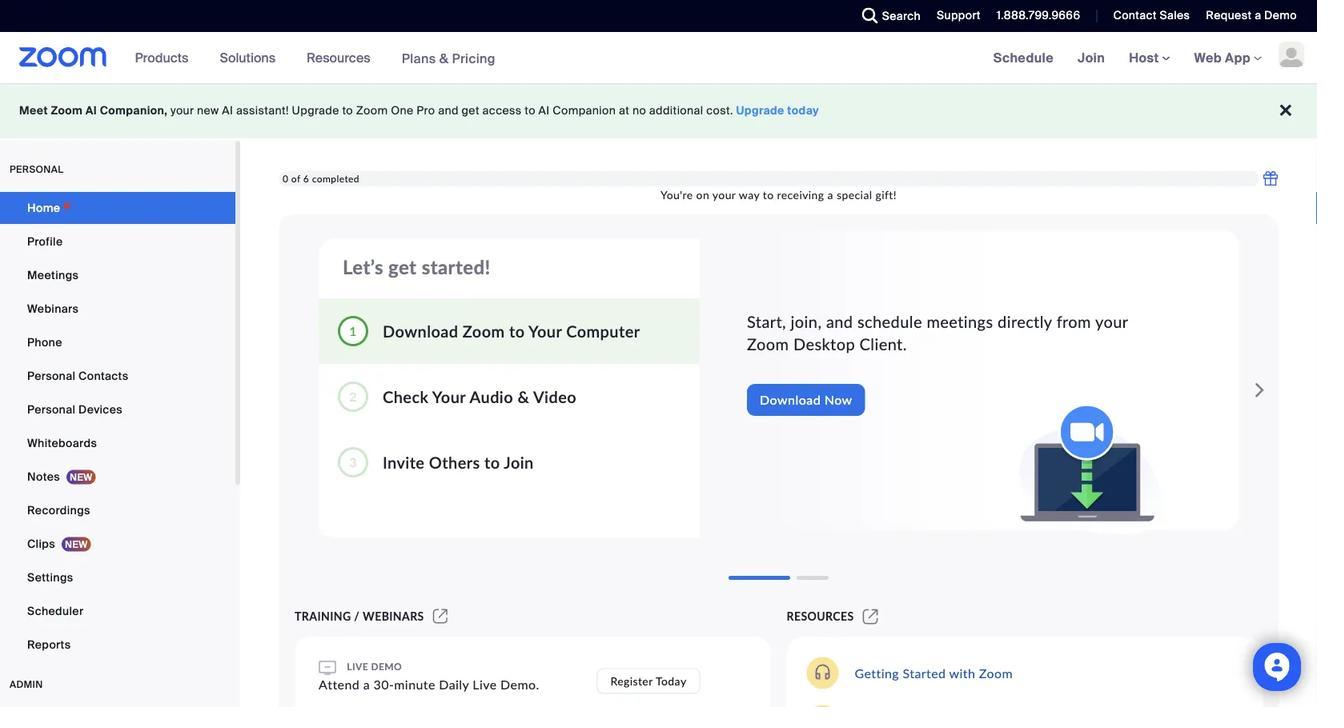 Task type: describe. For each thing, give the bounding box(es) containing it.
invite others to join
[[383, 453, 534, 472]]

get inside meet zoom ai companion, footer
[[462, 103, 480, 118]]

getting
[[855, 666, 899, 681]]

product information navigation
[[123, 32, 508, 84]]

join,
[[791, 312, 822, 332]]

meet zoom ai companion, footer
[[0, 83, 1317, 139]]

meetings link
[[0, 259, 235, 291]]

phone
[[27, 335, 62, 350]]

0
[[283, 173, 289, 184]]

1 horizontal spatial your
[[529, 322, 562, 341]]

download now button
[[747, 384, 865, 417]]

notes
[[27, 470, 60, 484]]

home
[[27, 201, 60, 215]]

settings
[[27, 571, 73, 585]]

demo
[[1264, 8, 1297, 23]]

personal contacts link
[[0, 360, 235, 392]]

at
[[619, 103, 630, 118]]

solutions
[[220, 49, 276, 66]]

resources
[[307, 49, 370, 66]]

contact sales
[[1113, 8, 1190, 23]]

contact
[[1113, 8, 1157, 23]]

check
[[383, 388, 429, 407]]

to right others
[[484, 453, 500, 472]]

clips link
[[0, 529, 235, 561]]

resources button
[[307, 32, 378, 83]]

zoom up "check your audio & video"
[[463, 322, 505, 341]]

demo
[[371, 661, 402, 673]]

products
[[135, 49, 188, 66]]

phone link
[[0, 327, 235, 359]]

1.888.799.9666 button up schedule link on the right
[[997, 8, 1081, 23]]

new
[[197, 103, 219, 118]]

recordings link
[[0, 495, 235, 527]]

app
[[1225, 49, 1251, 66]]

recordings
[[27, 503, 90, 518]]

profile
[[27, 234, 63, 249]]

now
[[825, 392, 853, 408]]

3 ai from the left
[[539, 103, 550, 118]]

of
[[291, 173, 301, 184]]

download for download now
[[760, 392, 821, 408]]

personal
[[10, 163, 64, 176]]

web
[[1194, 49, 1222, 66]]

profile picture image
[[1279, 42, 1304, 67]]

let's
[[343, 255, 383, 278]]

today
[[787, 103, 819, 118]]

resources
[[787, 610, 854, 624]]

to right access
[[525, 103, 536, 118]]

zoom right with
[[979, 666, 1013, 681]]

solutions button
[[220, 32, 283, 83]]

support
[[937, 8, 981, 23]]

whiteboards link
[[0, 428, 235, 460]]

with
[[949, 666, 976, 681]]

to right way
[[763, 188, 774, 202]]

profile link
[[0, 226, 235, 258]]

access
[[483, 103, 522, 118]]

start, join, and schedule meetings directly from your zoom desktop client.
[[747, 312, 1128, 354]]

meetings
[[27, 268, 79, 283]]

others
[[429, 453, 480, 472]]

1 vertical spatial &
[[518, 388, 530, 407]]

next image
[[1254, 375, 1276, 407]]

scheduler
[[27, 604, 84, 619]]

webinars
[[27, 301, 79, 316]]

1 upgrade from the left
[[292, 103, 339, 118]]

way
[[739, 188, 760, 202]]

search button
[[850, 0, 925, 32]]

0 horizontal spatial join
[[504, 453, 534, 472]]

minute
[[394, 677, 435, 693]]

personal devices link
[[0, 394, 235, 426]]

banner containing products
[[0, 32, 1317, 84]]

daily
[[439, 677, 469, 693]]

live demo
[[344, 661, 402, 673]]

schedule
[[994, 49, 1054, 66]]

companion,
[[100, 103, 168, 118]]

audio
[[470, 388, 513, 407]]

schedule link
[[981, 32, 1066, 83]]

one
[[391, 103, 414, 118]]

home link
[[0, 192, 235, 224]]

your inside meet zoom ai companion, footer
[[171, 103, 194, 118]]

live
[[473, 677, 497, 693]]

invite
[[383, 453, 425, 472]]

video
[[533, 388, 577, 407]]

check your audio & video
[[383, 388, 577, 407]]

start,
[[747, 312, 786, 332]]

desktop
[[794, 335, 855, 354]]

1.888.799.9666 button up schedule
[[985, 0, 1085, 32]]

2
[[349, 389, 357, 404]]

and inside meet zoom ai companion, footer
[[438, 103, 459, 118]]

zoom logo image
[[19, 47, 107, 67]]



Task type: locate. For each thing, give the bounding box(es) containing it.
download down let's get started!
[[383, 322, 458, 341]]

1 horizontal spatial get
[[462, 103, 480, 118]]

and inside start, join, and schedule meetings directly from your zoom desktop client.
[[826, 312, 853, 332]]

web app
[[1194, 49, 1251, 66]]

zoom left one
[[356, 103, 388, 118]]

pricing
[[452, 50, 496, 67]]

webinars
[[363, 610, 424, 624]]

2 upgrade from the left
[[736, 103, 785, 118]]

& right "plans"
[[439, 50, 449, 67]]

to down resources dropdown button
[[342, 103, 353, 118]]

your right on
[[713, 188, 736, 202]]

zoom
[[51, 103, 83, 118], [356, 103, 388, 118], [463, 322, 505, 341], [747, 335, 789, 354], [979, 666, 1013, 681]]

1 horizontal spatial &
[[518, 388, 530, 407]]

request
[[1206, 8, 1252, 23]]

window new image
[[431, 610, 450, 624]]

reports link
[[0, 629, 235, 661]]

products button
[[135, 32, 196, 83]]

upgrade right cost.
[[736, 103, 785, 118]]

1.888.799.9666 button
[[985, 0, 1085, 32], [997, 8, 1081, 23]]

1 horizontal spatial ai
[[222, 103, 233, 118]]

receiving
[[777, 188, 824, 202]]

a for request a demo
[[1255, 8, 1262, 23]]

meetings navigation
[[981, 32, 1317, 84]]

0 vertical spatial join
[[1078, 49, 1105, 66]]

sales
[[1160, 8, 1190, 23]]

admin
[[10, 679, 43, 691]]

&
[[439, 50, 449, 67], [518, 388, 530, 407]]

your left new
[[171, 103, 194, 118]]

download inside button
[[760, 392, 821, 408]]

personal down phone on the left of the page
[[27, 369, 76, 384]]

scheduler link
[[0, 596, 235, 628]]

0 vertical spatial your
[[529, 322, 562, 341]]

a for attend a 30-minute daily live demo.
[[363, 677, 370, 693]]

personal for personal devices
[[27, 402, 76, 417]]

join
[[1078, 49, 1105, 66], [504, 453, 534, 472]]

ai left companion, at left top
[[86, 103, 97, 118]]

your left computer
[[529, 322, 562, 341]]

ai left companion in the left top of the page
[[539, 103, 550, 118]]

pro
[[417, 103, 435, 118]]

ai
[[86, 103, 97, 118], [222, 103, 233, 118], [539, 103, 550, 118]]

join right others
[[504, 453, 534, 472]]

join left host
[[1078, 49, 1105, 66]]

no
[[633, 103, 646, 118]]

1 vertical spatial download
[[760, 392, 821, 408]]

register
[[611, 675, 653, 689]]

and right pro at the top of page
[[438, 103, 459, 118]]

notes link
[[0, 461, 235, 493]]

computer
[[566, 322, 640, 341]]

completed
[[312, 173, 360, 184]]

0 vertical spatial a
[[1255, 8, 1262, 23]]

window new image
[[860, 610, 881, 624]]

0 vertical spatial personal
[[27, 369, 76, 384]]

& left video
[[518, 388, 530, 407]]

host
[[1129, 49, 1162, 66]]

your right from
[[1095, 312, 1128, 332]]

1 vertical spatial your
[[432, 388, 466, 407]]

getting started with zoom
[[855, 666, 1013, 681]]

0 of 6 completed
[[283, 173, 360, 184]]

special
[[837, 188, 872, 202]]

get right let's
[[388, 255, 417, 278]]

0 horizontal spatial download
[[383, 322, 458, 341]]

your left audio
[[432, 388, 466, 407]]

meetings
[[927, 312, 993, 332]]

search
[[882, 8, 921, 23]]

3
[[349, 454, 357, 470]]

download for download zoom to your computer
[[383, 322, 458, 341]]

training / webinars
[[295, 610, 424, 624]]

cost.
[[706, 103, 733, 118]]

clips
[[27, 537, 55, 552]]

you're on your way to receiving a special gift!
[[661, 188, 897, 202]]

download zoom to your computer
[[383, 322, 640, 341]]

to
[[342, 103, 353, 118], [525, 103, 536, 118], [763, 188, 774, 202], [509, 322, 525, 341], [484, 453, 500, 472]]

personal devices
[[27, 402, 123, 417]]

get left access
[[462, 103, 480, 118]]

from
[[1057, 312, 1091, 332]]

join inside "link"
[[1078, 49, 1105, 66]]

/
[[354, 610, 360, 624]]

1 horizontal spatial download
[[760, 392, 821, 408]]

0 vertical spatial your
[[171, 103, 194, 118]]

and up desktop
[[826, 312, 853, 332]]

get
[[462, 103, 480, 118], [388, 255, 417, 278]]

2 vertical spatial your
[[1095, 312, 1128, 332]]

6
[[303, 173, 309, 184]]

devices
[[79, 402, 123, 417]]

host button
[[1129, 49, 1170, 66]]

0 horizontal spatial get
[[388, 255, 417, 278]]

0 horizontal spatial your
[[432, 388, 466, 407]]

today
[[656, 675, 687, 689]]

upgrade down "product information" navigation
[[292, 103, 339, 118]]

1 horizontal spatial join
[[1078, 49, 1105, 66]]

zoom down start,
[[747, 335, 789, 354]]

2 ai from the left
[[222, 103, 233, 118]]

1 ai from the left
[[86, 103, 97, 118]]

plans
[[402, 50, 436, 67]]

banner
[[0, 32, 1317, 84]]

reports
[[27, 638, 71, 653]]

0 vertical spatial download
[[383, 322, 458, 341]]

a left special in the top right of the page
[[828, 188, 834, 202]]

webinars link
[[0, 293, 235, 325]]

attend
[[319, 677, 360, 693]]

2 personal from the top
[[27, 402, 76, 417]]

1 vertical spatial and
[[826, 312, 853, 332]]

let's get started!
[[343, 255, 491, 278]]

zoom right meet
[[51, 103, 83, 118]]

download left now
[[760, 392, 821, 408]]

gift!
[[876, 188, 897, 202]]

request a demo
[[1206, 8, 1297, 23]]

you're
[[661, 188, 693, 202]]

personal up whiteboards
[[27, 402, 76, 417]]

plans & pricing link
[[402, 50, 496, 67], [402, 50, 496, 67]]

personal menu menu
[[0, 192, 235, 663]]

1 horizontal spatial your
[[713, 188, 736, 202]]

1 personal from the top
[[27, 369, 76, 384]]

personal contacts
[[27, 369, 128, 384]]

your inside start, join, and schedule meetings directly from your zoom desktop client.
[[1095, 312, 1128, 332]]

0 vertical spatial and
[[438, 103, 459, 118]]

training
[[295, 610, 351, 624]]

companion
[[553, 103, 616, 118]]

your
[[529, 322, 562, 341], [432, 388, 466, 407]]

upgrade today link
[[736, 103, 819, 118]]

2 horizontal spatial ai
[[539, 103, 550, 118]]

0 horizontal spatial &
[[439, 50, 449, 67]]

a left demo on the top of the page
[[1255, 8, 1262, 23]]

0 vertical spatial &
[[439, 50, 449, 67]]

1 vertical spatial a
[[828, 188, 834, 202]]

web app button
[[1194, 49, 1262, 66]]

0 horizontal spatial ai
[[86, 103, 97, 118]]

1 vertical spatial join
[[504, 453, 534, 472]]

2 horizontal spatial your
[[1095, 312, 1128, 332]]

1 horizontal spatial upgrade
[[736, 103, 785, 118]]

meet
[[19, 103, 48, 118]]

0 horizontal spatial and
[[438, 103, 459, 118]]

1 vertical spatial personal
[[27, 402, 76, 417]]

settings link
[[0, 562, 235, 594]]

started
[[903, 666, 946, 681]]

& inside "product information" navigation
[[439, 50, 449, 67]]

meet zoom ai companion, your new ai assistant! upgrade to zoom one pro and get access to ai companion at no additional cost. upgrade today
[[19, 103, 819, 118]]

zoom inside start, join, and schedule meetings directly from your zoom desktop client.
[[747, 335, 789, 354]]

assistant!
[[236, 103, 289, 118]]

0 horizontal spatial a
[[363, 677, 370, 693]]

0 horizontal spatial your
[[171, 103, 194, 118]]

getting started with zoom link
[[855, 666, 1013, 681]]

ai right new
[[222, 103, 233, 118]]

2 vertical spatial a
[[363, 677, 370, 693]]

0 vertical spatial get
[[462, 103, 480, 118]]

a left 30-
[[363, 677, 370, 693]]

to up audio
[[509, 322, 525, 341]]

download
[[383, 322, 458, 341], [760, 392, 821, 408]]

download now
[[760, 392, 853, 408]]

personal for personal contacts
[[27, 369, 76, 384]]

1 horizontal spatial and
[[826, 312, 853, 332]]

1 vertical spatial your
[[713, 188, 736, 202]]

1 horizontal spatial a
[[828, 188, 834, 202]]

client.
[[860, 335, 907, 354]]

1.888.799.9666
[[997, 8, 1081, 23]]

register today
[[611, 675, 687, 689]]

demo.
[[501, 677, 539, 693]]

2 horizontal spatial a
[[1255, 8, 1262, 23]]

0 horizontal spatial upgrade
[[292, 103, 339, 118]]

whiteboards
[[27, 436, 97, 451]]

1 vertical spatial get
[[388, 255, 417, 278]]



Task type: vqa. For each thing, say whether or not it's contained in the screenshot.
next image
yes



